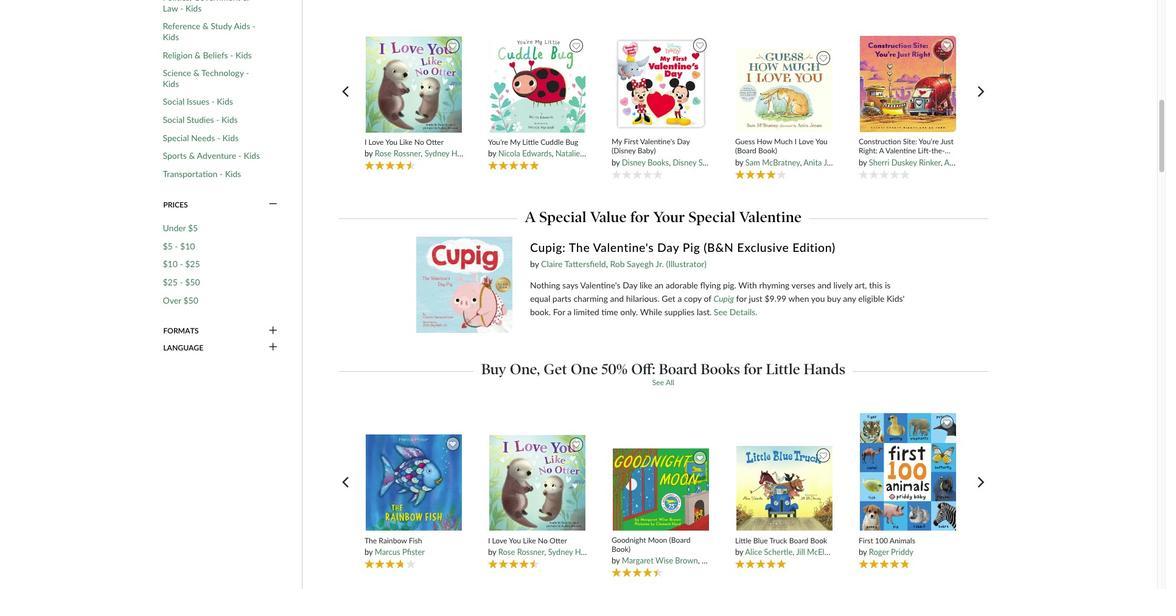 Task type: vqa. For each thing, say whether or not it's contained in the screenshot.
Hill
no



Task type: describe. For each thing, give the bounding box(es) containing it.
& for technology
[[194, 68, 200, 78]]

rose rossner link for the bottom i love you like no otter link
[[499, 547, 545, 557]]

- inside politics, government & law - kids
[[180, 3, 183, 13]]

by inside goodnight moon (board book) by margaret wise brown , clement hurd (illustrator)
[[612, 556, 620, 566]]

just
[[749, 293, 763, 304]]

for inside for just $9.99 when you buy any eligible kids' book. for a limited time only. while supplies last
[[736, 293, 747, 304]]

tattersfield
[[565, 258, 606, 269]]

you're inside construction site: you're just right: a valentine lift-the- flap book
[[919, 137, 939, 146]]

religion & beliefs - kids
[[163, 50, 252, 60]]

bug
[[566, 138, 578, 147]]

kids inside reference & study aids - kids
[[163, 32, 179, 42]]

over
[[163, 295, 181, 305]]

0 vertical spatial rose
[[375, 149, 392, 158]]

you're my little cuddle bug by nicola edwards , natalie marshall (illustrator)
[[488, 138, 652, 158]]

see all link
[[653, 378, 675, 387]]

0 vertical spatial i love you like no otter link
[[365, 138, 464, 147]]

government
[[194, 0, 241, 3]]

little inside "little blue truck board book by alice schertle , jill mcelmurry (illustrator)"
[[735, 536, 752, 545]]

sydney for top i love you like no otter link sydney hanson (illustrator) link
[[425, 149, 450, 158]]

$5 - $10
[[163, 241, 195, 251]]

books inside my first valentine's day (disney baby) by disney books , disney storybook art team (illustrator)
[[648, 158, 669, 167]]

, inside goodnight moon (board book) by margaret wise brown , clement hurd (illustrator)
[[698, 556, 700, 566]]

no for rose rossner link for the bottom i love you like no otter link
[[538, 536, 548, 545]]

natalie marshall (illustrator) link
[[556, 149, 652, 158]]

day for pig
[[658, 241, 680, 255]]

by inside "guess how much i love you (board book) by sam mcbratney , anita jeram (illustrator)"
[[735, 158, 744, 167]]

kids inside "link"
[[223, 133, 239, 143]]

- inside 'link'
[[238, 151, 242, 161]]

storybook
[[699, 158, 735, 167]]

is
[[885, 280, 891, 290]]

kids right studies at the left
[[222, 115, 238, 125]]

hurd
[[733, 556, 751, 566]]

one,
[[510, 361, 540, 378]]

law
[[163, 3, 178, 13]]

(illustrator) inside cupig: the valentine's day pig (b&n exclusive edition) by claire tattersfield , rob sayegh jr. (illustrator)
[[666, 258, 707, 269]]

kids down science & technology - kids link
[[217, 96, 233, 107]]

special inside "link"
[[163, 133, 189, 143]]

the rainbow fish image
[[365, 434, 463, 532]]

my inside my first valentine's day (disney baby) by disney books , disney storybook art team (illustrator)
[[612, 137, 622, 146]]

kids inside 'link'
[[244, 151, 260, 161]]

rob
[[610, 258, 625, 269]]

issues
[[187, 96, 209, 107]]

1 vertical spatial a
[[525, 208, 536, 226]]

pfister
[[402, 547, 425, 557]]

nothing says valentine's day like an adorable flying pig. with rhyming verses and lively art, this is equal parts charming and hilarious. get a copy of
[[530, 280, 891, 304]]

1 horizontal spatial hanson
[[575, 547, 602, 557]]

, inside you're my little cuddle bug by nicola edwards , natalie marshall (illustrator)
[[552, 149, 554, 158]]

much
[[774, 137, 793, 146]]

- down the adventure on the top left of the page
[[220, 169, 223, 179]]

1 vertical spatial rose
[[499, 547, 515, 557]]

guess how much i love you (board book) by sam mcbratney , anita jeram (illustrator)
[[735, 137, 884, 167]]

when
[[789, 293, 810, 304]]

0 vertical spatial $50
[[185, 277, 200, 287]]

goodnight moon (board book) link
[[612, 536, 711, 554]]

- inside science & technology - kids
[[246, 68, 249, 78]]

the inside the rainbow fish by marcus pfister
[[365, 536, 377, 545]]

i for i love you like no otter image for the bottom i love you like no otter link
[[488, 536, 490, 545]]

rossner for rose rossner link for the bottom i love you like no otter link
[[517, 547, 545, 557]]

0 vertical spatial and
[[818, 280, 832, 290]]

studies
[[187, 115, 214, 125]]

value
[[590, 208, 627, 226]]

by inside cupig: the valentine's day pig (b&n exclusive edition) by claire tattersfield , rob sayegh jr. (illustrator)
[[530, 258, 539, 269]]

- down the under
[[175, 241, 178, 251]]

2 disney from the left
[[673, 158, 697, 167]]

schertle
[[764, 547, 793, 557]]

day for (disney
[[677, 137, 690, 146]]

sherri duskey rinker link
[[869, 158, 941, 167]]

fish
[[409, 536, 422, 545]]

jill mcelmurry (illustrator) link
[[796, 547, 885, 557]]

(illustrator) inside "guess how much i love you (board book) by sam mcbratney , anita jeram (illustrator)"
[[847, 158, 884, 167]]

while
[[640, 307, 663, 317]]

book) inside "guess how much i love you (board book) by sam mcbratney , anita jeram (illustrator)"
[[759, 146, 778, 156]]

i love you like no otter by rose rossner , sydney hanson (illustrator) for the bottom i love you like no otter link
[[488, 536, 641, 557]]

sports & adventure - kids
[[163, 151, 260, 161]]

little inside you're my little cuddle bug by nicola edwards , natalie marshall (illustrator)
[[523, 138, 539, 147]]

politics, government & law - kids link
[[163, 0, 264, 14]]

i inside "guess how much i love you (board book) by sam mcbratney , anita jeram (illustrator)"
[[795, 137, 797, 146]]

last
[[697, 307, 710, 317]]

1 disney from the left
[[622, 158, 646, 167]]

alice
[[745, 547, 762, 557]]

(illustrator) inside you're my little cuddle bug by nicola edwards , natalie marshall (illustrator)
[[614, 149, 652, 158]]

social studies - kids link
[[163, 115, 238, 125]]

sydney hanson (illustrator) link for the bottom i love you like no otter link
[[548, 547, 641, 557]]

my inside you're my little cuddle bug by nicola edwards , natalie marshall (illustrator)
[[510, 138, 521, 147]]

little blue truck board book link
[[735, 536, 834, 546]]

cuddle
[[541, 138, 564, 147]]

, inside cupig: the valentine's day pig (b&n exclusive edition) by claire tattersfield , rob sayegh jr. (illustrator)
[[606, 258, 608, 269]]

kids'
[[887, 293, 905, 304]]

board inside "little blue truck board book by alice schertle , jill mcelmurry (illustrator)"
[[789, 536, 809, 545]]

claire
[[541, 258, 563, 269]]

moon
[[648, 536, 668, 545]]

parts
[[553, 293, 572, 304]]

a special value for your special valentine
[[525, 208, 802, 226]]

social issues - kids link
[[163, 96, 233, 107]]

an
[[655, 280, 664, 290]]

jeram
[[824, 158, 845, 167]]

no for rose rossner link related to top i love you like no otter link
[[415, 138, 424, 147]]

cupig: the valentine's day pig (b&n exclusive edition) by claire tattersfield , rob sayegh jr. (illustrator)
[[530, 241, 836, 269]]

flying
[[701, 280, 721, 290]]

see inside buy one, get one 50% off: board books for little hands see all
[[653, 378, 664, 387]]

$25 - $50 link
[[163, 277, 200, 288]]

jr.
[[656, 258, 664, 269]]

equal
[[530, 293, 551, 304]]

. see details.
[[710, 307, 758, 317]]

like for rose rossner link for the bottom i love you like no otter link
[[523, 536, 536, 545]]

$10 inside $10 - $25 link
[[163, 259, 178, 269]]

sydney hanson (illustrator) link for top i love you like no otter link
[[425, 149, 518, 158]]

formats button
[[163, 326, 279, 336]]

my first valentine's day (disney baby) image
[[613, 35, 710, 133]]

social studies - kids
[[163, 115, 238, 125]]

i for top i love you like no otter link i love you like no otter image
[[365, 138, 367, 147]]

your
[[654, 208, 685, 226]]

by inside my first valentine's day (disney baby) by disney books , disney storybook art team (illustrator)
[[612, 158, 620, 167]]

(illustrator) inside goodnight moon (board book) by margaret wise brown , clement hurd (illustrator)
[[753, 556, 790, 566]]

- inside reference & study aids - kids
[[252, 21, 256, 31]]

rob sayegh jr. (illustrator) link
[[610, 258, 707, 269]]

first 100 animals link
[[859, 536, 958, 546]]

special needs - kids
[[163, 133, 239, 143]]

sports
[[163, 151, 187, 161]]

verses
[[792, 280, 816, 290]]

0 horizontal spatial love
[[369, 138, 384, 147]]

- up $25 - $50
[[180, 259, 183, 269]]

(illustrator) inside "little blue truck board book by alice schertle , jill mcelmurry (illustrator)"
[[847, 547, 885, 557]]

first inside my first valentine's day (disney baby) by disney books , disney storybook art team (illustrator)
[[624, 137, 639, 146]]

any
[[843, 293, 856, 304]]

kids down the adventure on the top left of the page
[[225, 169, 241, 179]]

by inside you're my little cuddle bug by nicola edwards , natalie marshall (illustrator)
[[488, 149, 496, 158]]

lift-
[[918, 146, 932, 156]]

animals
[[890, 536, 916, 545]]

books inside buy one, get one 50% off: board books for little hands see all
[[701, 361, 740, 378]]

board inside buy one, get one 50% off: board books for little hands see all
[[659, 361, 697, 378]]

day for like
[[623, 280, 638, 290]]

marshall
[[582, 149, 612, 158]]

cupig:
[[530, 241, 566, 255]]

just
[[941, 137, 954, 146]]

under
[[163, 223, 186, 233]]

language
[[163, 343, 203, 352]]

book) inside goodnight moon (board book) by margaret wise brown , clement hurd (illustrator)
[[612, 545, 631, 554]]

valentine for special
[[740, 208, 802, 226]]

i love you like no otter image for the bottom i love you like no otter link
[[489, 435, 586, 532]]

1 horizontal spatial love
[[492, 536, 508, 545]]

construction site: you're just right: a valentine lift-the- flap book
[[859, 137, 954, 165]]

for inside buy one, get one 50% off: board books for little hands see all
[[744, 361, 763, 378]]

you're inside you're my little cuddle bug by nicola edwards , natalie marshall (illustrator)
[[488, 138, 508, 147]]

sam mcbratney link
[[746, 158, 800, 167]]

1 horizontal spatial special
[[540, 208, 587, 226]]

1 vertical spatial $25
[[163, 277, 178, 287]]

guess
[[735, 137, 755, 146]]

prices
[[163, 200, 188, 209]]

book.
[[530, 307, 551, 317]]

goodnight moon (board book) by margaret wise brown , clement hurd (illustrator)
[[612, 536, 790, 566]]

otter for sydney hanson (illustrator) link corresponding to the bottom i love you like no otter link
[[550, 536, 567, 545]]

book inside construction site: you're just right: a valentine lift-the- flap book
[[875, 156, 892, 165]]

a inside 'nothing says valentine's day like an adorable flying pig. with rhyming verses and lively art, this is equal parts charming and hilarious. get a copy of'
[[678, 293, 682, 304]]

get inside 'nothing says valentine's day like an adorable flying pig. with rhyming verses and lively art, this is equal parts charming and hilarious. get a copy of'
[[662, 293, 676, 304]]

- inside "link"
[[217, 133, 220, 143]]

supplies
[[665, 307, 695, 317]]

2 horizontal spatial special
[[689, 208, 736, 226]]

little blue truck board book image
[[736, 446, 834, 532]]

social issues - kids
[[163, 96, 233, 107]]

religion
[[163, 50, 193, 60]]

with
[[739, 280, 757, 290]]

wise
[[656, 556, 673, 566]]

construction site: you're just right: a valentine lift-the-flap book image
[[860, 35, 957, 133]]

truck
[[770, 536, 788, 545]]

0 vertical spatial $25
[[185, 259, 200, 269]]

plus image
[[269, 342, 277, 353]]

pig
[[683, 241, 701, 255]]

buy
[[481, 361, 507, 378]]

& for beliefs
[[195, 50, 201, 60]]



Task type: locate. For each thing, give the bounding box(es) containing it.
no
[[415, 138, 424, 147], [538, 536, 548, 545]]

special up (b&n
[[689, 208, 736, 226]]

(illustrator) inside my first valentine's day (disney baby) by disney books , disney storybook art team (illustrator)
[[770, 158, 807, 167]]

valentine up exclusive
[[740, 208, 802, 226]]

valentine up duskey
[[886, 146, 916, 156]]

get left "one"
[[544, 361, 567, 378]]

alice schertle link
[[745, 547, 793, 557]]

my up (disney
[[612, 137, 622, 146]]

0 vertical spatial for
[[631, 208, 650, 226]]

rinker
[[919, 158, 941, 167]]

0 horizontal spatial sydney
[[425, 149, 450, 158]]

all
[[666, 378, 675, 387]]

valentine's for says
[[580, 280, 621, 290]]

0 horizontal spatial rose rossner link
[[375, 149, 421, 158]]

jill
[[796, 547, 805, 557]]

valentine's for the
[[593, 241, 654, 255]]

sam
[[746, 158, 760, 167]]

see left all
[[653, 378, 664, 387]]

& left study
[[203, 21, 209, 31]]

day inside my first valentine's day (disney baby) by disney books , disney storybook art team (illustrator)
[[677, 137, 690, 146]]

2 social from the top
[[163, 115, 185, 125]]

.
[[710, 307, 712, 317]]

1 horizontal spatial get
[[662, 293, 676, 304]]

study
[[211, 21, 232, 31]]

kids down reference
[[163, 32, 179, 42]]

0 horizontal spatial my
[[510, 138, 521, 147]]

1 horizontal spatial see
[[714, 307, 728, 317]]

baby)
[[638, 146, 656, 156]]

rossner for rose rossner link related to top i love you like no otter link
[[394, 149, 421, 158]]

board up all
[[659, 361, 697, 378]]

duskey
[[892, 158, 917, 167]]

0 horizontal spatial the
[[365, 536, 377, 545]]

$50
[[185, 277, 200, 287], [184, 295, 198, 305]]

over $50 link
[[163, 295, 198, 306]]

- right beliefs in the left top of the page
[[230, 50, 233, 60]]

0 vertical spatial see
[[714, 307, 728, 317]]

charming
[[574, 293, 608, 304]]

see right .
[[714, 307, 728, 317]]

you're up nicola
[[488, 138, 508, 147]]

goodnight moon (board book) image
[[613, 448, 710, 531]]

& inside 'link'
[[189, 151, 195, 161]]

0 horizontal spatial rose
[[375, 149, 392, 158]]

1 horizontal spatial rossner
[[517, 547, 545, 557]]

$10 inside '$5 - $10' link
[[180, 241, 195, 251]]

1 vertical spatial book
[[811, 536, 828, 545]]

first inside first 100 animals by roger priddy
[[859, 536, 874, 545]]

sydney for sydney hanson (illustrator) link corresponding to the bottom i love you like no otter link
[[548, 547, 573, 557]]

$5 down the under
[[163, 241, 173, 251]]

mcelmurry
[[807, 547, 845, 557]]

0 vertical spatial board
[[659, 361, 697, 378]]

art,
[[855, 280, 867, 290]]

1 vertical spatial $10
[[163, 259, 178, 269]]

kids inside politics, government & law - kids
[[186, 3, 202, 13]]

blue
[[754, 536, 768, 545]]

0 horizontal spatial like
[[400, 138, 413, 147]]

edwards
[[522, 149, 552, 158]]

this
[[869, 280, 883, 290]]

valentine's up baby) at top right
[[640, 137, 675, 146]]

& inside politics, government & law - kids
[[243, 0, 249, 3]]

hanson left margaret
[[575, 547, 602, 557]]

$50 right over
[[184, 295, 198, 305]]

team
[[749, 158, 768, 167]]

prices button
[[163, 199, 279, 210]]

1 horizontal spatial first
[[859, 536, 874, 545]]

- right the adventure on the top left of the page
[[238, 151, 242, 161]]

0 horizontal spatial otter
[[426, 138, 444, 147]]

kids
[[186, 3, 202, 13], [163, 32, 179, 42], [236, 50, 252, 60], [163, 78, 179, 89], [217, 96, 233, 107], [222, 115, 238, 125], [223, 133, 239, 143], [244, 151, 260, 161], [225, 169, 241, 179]]

1 horizontal spatial (board
[[735, 146, 757, 156]]

0 vertical spatial rossner
[[394, 149, 421, 158]]

by inside first 100 animals by roger priddy
[[859, 547, 867, 557]]

special up cupig:
[[540, 208, 587, 226]]

lively
[[834, 280, 853, 290]]

1 vertical spatial first
[[859, 536, 874, 545]]

my up nicola
[[510, 138, 521, 147]]

the up marcus
[[365, 536, 377, 545]]

a inside construction site: you're just right: a valentine lift-the- flap book
[[880, 146, 884, 156]]

priddy
[[891, 547, 914, 557]]

0 vertical spatial book)
[[759, 146, 778, 156]]

2 vertical spatial for
[[744, 361, 763, 378]]

margaret wise brown link
[[622, 556, 698, 566]]

1 horizontal spatial my
[[612, 137, 622, 146]]

roger
[[869, 547, 889, 557]]

and
[[818, 280, 832, 290], [610, 293, 624, 304]]

1 vertical spatial sydney
[[548, 547, 573, 557]]

& inside science & technology - kids
[[194, 68, 200, 78]]

flap
[[859, 156, 873, 165]]

1 horizontal spatial books
[[701, 361, 740, 378]]

i love you like no otter image for top i love you like no otter link
[[365, 36, 463, 133]]

valentine's for first
[[640, 137, 675, 146]]

love
[[799, 137, 814, 146], [369, 138, 384, 147], [492, 536, 508, 545]]

plus image
[[269, 326, 277, 336]]

0 horizontal spatial $5
[[163, 241, 173, 251]]

0 horizontal spatial get
[[544, 361, 567, 378]]

1 vertical spatial and
[[610, 293, 624, 304]]

the rainbow fish by marcus pfister
[[365, 536, 425, 557]]

guess how much i love you (board book) image
[[736, 48, 834, 133]]

1 vertical spatial $5
[[163, 241, 173, 251]]

my first valentine's day (disney baby) by disney books , disney storybook art team (illustrator)
[[612, 137, 807, 167]]

you for top i love you like no otter link i love you like no otter image
[[386, 138, 398, 147]]

formats
[[163, 326, 199, 336]]

natalie
[[556, 149, 580, 158]]

1 horizontal spatial you're
[[919, 137, 939, 146]]

social for social studies - kids
[[163, 115, 185, 125]]

kids inside science & technology - kids
[[163, 78, 179, 89]]

1 vertical spatial otter
[[550, 536, 567, 545]]

of
[[704, 293, 712, 304]]

special up the sports
[[163, 133, 189, 143]]

$5 right the under
[[188, 223, 198, 233]]

day inside cupig: the valentine's day pig (b&n exclusive edition) by claire tattersfield , rob sayegh jr. (illustrator)
[[658, 241, 680, 255]]

kids right the adventure on the top left of the page
[[244, 151, 260, 161]]

buy one, get one 50% off: board books for little hands see all
[[481, 361, 846, 387]]

you for i love you like no otter image for the bottom i love you like no otter link
[[509, 536, 521, 545]]

ag ford (illustrator) link
[[945, 158, 1013, 167]]

social left studies at the left
[[163, 115, 185, 125]]

0 vertical spatial valentine's
[[640, 137, 675, 146]]

1 horizontal spatial book
[[875, 156, 892, 165]]

- down politics,
[[180, 3, 183, 13]]

you're up lift-
[[919, 137, 939, 146]]

1 horizontal spatial no
[[538, 536, 548, 545]]

1 vertical spatial i love you like no otter link
[[488, 536, 587, 546]]

book) down "how"
[[759, 146, 778, 156]]

0 horizontal spatial book)
[[612, 545, 631, 554]]

$25 up $25 - $50
[[185, 259, 200, 269]]

kids up the technology
[[236, 50, 252, 60]]

0 vertical spatial book
[[875, 156, 892, 165]]

rose rossner link for top i love you like no otter link
[[375, 149, 421, 158]]

, inside "guess how much i love you (board book) by sam mcbratney , anita jeram (illustrator)"
[[800, 158, 802, 167]]

& for study
[[203, 21, 209, 31]]

& up aids
[[243, 0, 249, 3]]

book right flap
[[875, 156, 892, 165]]

1 vertical spatial board
[[789, 536, 809, 545]]

1 vertical spatial for
[[736, 293, 747, 304]]

little inside buy one, get one 50% off: board books for little hands see all
[[766, 361, 800, 378]]

transportation - kids
[[163, 169, 241, 179]]

0 horizontal spatial i love you like no otter image
[[365, 36, 463, 133]]

- right the technology
[[246, 68, 249, 78]]

$10 down '$5 - $10' link
[[163, 259, 178, 269]]

50%
[[602, 361, 628, 378]]

my first valentine's day (disney baby) link
[[612, 137, 711, 156]]

first left the 100
[[859, 536, 874, 545]]

1 social from the top
[[163, 96, 185, 107]]

$25 up over
[[163, 277, 178, 287]]

valentine's inside my first valentine's day (disney baby) by disney books , disney storybook art team (illustrator)
[[640, 137, 675, 146]]

0 vertical spatial $5
[[188, 223, 198, 233]]

art
[[736, 158, 747, 167]]

book up mcelmurry
[[811, 536, 828, 545]]

little up alice
[[735, 536, 752, 545]]

books down my first valentine's day (disney baby) link
[[648, 158, 669, 167]]

1 vertical spatial sydney hanson (illustrator) link
[[548, 547, 641, 557]]

like
[[640, 280, 653, 290]]

book) down goodnight
[[612, 545, 631, 554]]

pig.
[[723, 280, 737, 290]]

love inside "guess how much i love you (board book) by sam mcbratney , anita jeram (illustrator)"
[[799, 137, 814, 146]]

0 horizontal spatial you're
[[488, 138, 508, 147]]

0 vertical spatial sydney
[[425, 149, 450, 158]]

disney storybook art team (illustrator) link
[[673, 158, 807, 167]]

for up "details."
[[736, 293, 747, 304]]

social for social issues - kids
[[163, 96, 185, 107]]

1 horizontal spatial i love you like no otter image
[[489, 435, 586, 532]]

like
[[400, 138, 413, 147], [523, 536, 536, 545]]

0 horizontal spatial board
[[659, 361, 697, 378]]

claire tattersfield link
[[541, 258, 606, 269]]

you inside "guess how much i love you (board book) by sam mcbratney , anita jeram (illustrator)"
[[816, 137, 828, 146]]

1 horizontal spatial i love you like no otter link
[[488, 536, 587, 546]]

for down "details."
[[744, 361, 763, 378]]

the
[[569, 241, 590, 255], [365, 536, 377, 545]]

, inside my first valentine's day (disney baby) by disney books , disney storybook art team (illustrator)
[[669, 158, 671, 167]]

like for rose rossner link related to top i love you like no otter link
[[400, 138, 413, 147]]

social left issues
[[163, 96, 185, 107]]

0 horizontal spatial little
[[523, 138, 539, 147]]

& right science
[[194, 68, 200, 78]]

1 vertical spatial see
[[653, 378, 664, 387]]

adorable
[[666, 280, 698, 290]]

by inside the rainbow fish by marcus pfister
[[365, 547, 373, 557]]

0 vertical spatial otter
[[426, 138, 444, 147]]

0 horizontal spatial $10
[[163, 259, 178, 269]]

a down construction
[[880, 146, 884, 156]]

1 horizontal spatial a
[[678, 293, 682, 304]]

board
[[659, 361, 697, 378], [789, 536, 809, 545]]

0 vertical spatial no
[[415, 138, 424, 147]]

guess how much i love you (board book) link
[[735, 137, 834, 156]]

& inside reference & study aids - kids
[[203, 21, 209, 31]]

1 vertical spatial books
[[701, 361, 740, 378]]

and up time
[[610, 293, 624, 304]]

see details. link
[[714, 307, 758, 317]]

1 horizontal spatial book)
[[759, 146, 778, 156]]

minus image
[[269, 199, 277, 210]]

the up the tattersfield
[[569, 241, 590, 255]]

a right for
[[568, 307, 572, 317]]

anita jeram (illustrator) link
[[804, 158, 884, 167]]

hanson left nicola
[[452, 149, 478, 158]]

0 horizontal spatial and
[[610, 293, 624, 304]]

valentine's inside cupig: the valentine's day pig (b&n exclusive edition) by claire tattersfield , rob sayegh jr. (illustrator)
[[593, 241, 654, 255]]

- right issues
[[212, 96, 215, 107]]

marcus
[[375, 547, 400, 557]]

valentine for a
[[886, 146, 916, 156]]

2 horizontal spatial love
[[799, 137, 814, 146]]

0 horizontal spatial valentine
[[740, 208, 802, 226]]

otter for top i love you like no otter link sydney hanson (illustrator) link
[[426, 138, 444, 147]]

anita
[[804, 158, 822, 167]]

politics,
[[163, 0, 192, 3]]

little up nicola edwards link
[[523, 138, 539, 147]]

i love you like no otter by rose rossner , sydney hanson (illustrator) for top i love you like no otter link
[[365, 138, 518, 158]]

1 horizontal spatial disney
[[673, 158, 697, 167]]

i love you like no otter by rose rossner , sydney hanson (illustrator)
[[365, 138, 518, 158], [488, 536, 641, 557]]

0 vertical spatial day
[[677, 137, 690, 146]]

0 horizontal spatial $25
[[163, 277, 178, 287]]

0 vertical spatial $10
[[180, 241, 195, 251]]

1 horizontal spatial board
[[789, 536, 809, 545]]

valentine's inside 'nothing says valentine's day like an adorable flying pig. with rhyming verses and lively art, this is equal parts charming and hilarious. get a copy of'
[[580, 280, 621, 290]]

disney down my first valentine's day (disney baby) link
[[673, 158, 697, 167]]

one
[[571, 361, 598, 378]]

1 vertical spatial $50
[[184, 295, 198, 305]]

reference
[[163, 21, 200, 31]]

mcbratney
[[762, 158, 800, 167]]

get
[[662, 293, 676, 304], [544, 361, 567, 378]]

- right 'needs'
[[217, 133, 220, 143]]

1 vertical spatial i love you like no otter image
[[489, 435, 586, 532]]

$50 down $10 - $25 link
[[185, 277, 200, 287]]

get down an
[[662, 293, 676, 304]]

0 vertical spatial valentine
[[886, 146, 916, 156]]

the inside cupig: the valentine's day pig (b&n exclusive edition) by claire tattersfield , rob sayegh jr. (illustrator)
[[569, 241, 590, 255]]

0 horizontal spatial special
[[163, 133, 189, 143]]

-
[[180, 3, 183, 13], [252, 21, 256, 31], [230, 50, 233, 60], [246, 68, 249, 78], [212, 96, 215, 107], [216, 115, 219, 125], [217, 133, 220, 143], [238, 151, 242, 161], [220, 169, 223, 179], [175, 241, 178, 251], [180, 259, 183, 269], [180, 277, 183, 287]]

1 vertical spatial like
[[523, 536, 536, 545]]

little
[[523, 138, 539, 147], [766, 361, 800, 378], [735, 536, 752, 545]]

little blue truck board book by alice schertle , jill mcelmurry (illustrator)
[[735, 536, 885, 557]]

valentine's up the charming
[[580, 280, 621, 290]]

copy
[[684, 293, 702, 304]]

1 horizontal spatial $25
[[185, 259, 200, 269]]

i love you like no otter image
[[365, 36, 463, 133], [489, 435, 586, 532]]

and up 'you'
[[818, 280, 832, 290]]

valentine's up rob
[[593, 241, 654, 255]]

- down $10 - $25 link
[[180, 277, 183, 287]]

technology
[[202, 68, 244, 78]]

& for adventure
[[189, 151, 195, 161]]

for left your
[[631, 208, 650, 226]]

2 vertical spatial valentine's
[[580, 280, 621, 290]]

1 horizontal spatial valentine
[[886, 146, 916, 156]]

board up jill
[[789, 536, 809, 545]]

valentine inside construction site: you're just right: a valentine lift-the- flap book
[[886, 146, 916, 156]]

get inside buy one, get one 50% off: board books for little hands see all
[[544, 361, 567, 378]]

little left hands
[[766, 361, 800, 378]]

(board inside goodnight moon (board book) by margaret wise brown , clement hurd (illustrator)
[[669, 536, 691, 545]]

i
[[795, 137, 797, 146], [365, 138, 367, 147], [488, 536, 490, 545]]

site:
[[903, 137, 918, 146]]

0 vertical spatial i love you like no otter by rose rossner , sydney hanson (illustrator)
[[365, 138, 518, 158]]

valentine
[[886, 146, 916, 156], [740, 208, 802, 226]]

1 vertical spatial social
[[163, 115, 185, 125]]

the rainbow fish link
[[365, 536, 464, 546]]

you're my little cuddle bug image
[[489, 36, 586, 133]]

a up cupig:
[[525, 208, 536, 226]]

1 horizontal spatial rose
[[499, 547, 515, 557]]

(board down guess
[[735, 146, 757, 156]]

reference & study aids - kids
[[163, 21, 256, 42]]

day inside 'nothing says valentine's day like an adorable flying pig. with rhyming verses and lively art, this is equal parts charming and hilarious. get a copy of'
[[623, 280, 638, 290]]

rainbow
[[379, 536, 407, 545]]

beliefs
[[203, 50, 228, 60]]

language button
[[163, 342, 279, 353]]

0 horizontal spatial see
[[653, 378, 664, 387]]

- right studies at the left
[[216, 115, 219, 125]]

under $5
[[163, 223, 198, 233]]

first 100 animals image
[[860, 413, 957, 532]]

books down .
[[701, 361, 740, 378]]

&
[[243, 0, 249, 3], [203, 21, 209, 31], [195, 50, 201, 60], [194, 68, 200, 78], [189, 151, 195, 161]]

$10 up $10 - $25
[[180, 241, 195, 251]]

disney down (disney
[[622, 158, 646, 167]]

1 vertical spatial no
[[538, 536, 548, 545]]

(disney
[[612, 146, 636, 156]]

& right the sports
[[189, 151, 195, 161]]

0 horizontal spatial sydney hanson (illustrator) link
[[425, 149, 518, 158]]

off:
[[631, 361, 656, 378]]

only.
[[621, 307, 638, 317]]

kids up the adventure on the top left of the page
[[223, 133, 239, 143]]

(board inside "guess how much i love you (board book) by sam mcbratney , anita jeram (illustrator)"
[[735, 146, 757, 156]]

0 horizontal spatial hanson
[[452, 149, 478, 158]]

0 vertical spatial get
[[662, 293, 676, 304]]

kids down science
[[163, 78, 179, 89]]

1 horizontal spatial rose rossner link
[[499, 547, 545, 557]]

goodnight
[[612, 536, 646, 545]]

limited
[[574, 307, 600, 317]]

, inside "little blue truck board book by alice schertle , jill mcelmurry (illustrator)"
[[793, 547, 795, 557]]

- right aids
[[252, 21, 256, 31]]

cupig: the valentine's day pig (b&n exclusive edition) image
[[416, 237, 513, 333]]

a left copy
[[678, 293, 682, 304]]

& left beliefs in the left top of the page
[[195, 50, 201, 60]]

0 vertical spatial sydney hanson (illustrator) link
[[425, 149, 518, 158]]

0 vertical spatial books
[[648, 158, 669, 167]]

by inside "little blue truck board book by alice schertle , jill mcelmurry (illustrator)"
[[735, 547, 744, 557]]

a inside for just $9.99 when you buy any eligible kids' book. for a limited time only. while supplies last
[[568, 307, 572, 317]]

2 vertical spatial little
[[735, 536, 752, 545]]

1 horizontal spatial $5
[[188, 223, 198, 233]]

(board up brown
[[669, 536, 691, 545]]

1 vertical spatial the
[[365, 536, 377, 545]]

1 horizontal spatial and
[[818, 280, 832, 290]]

0 vertical spatial rose rossner link
[[375, 149, 421, 158]]

1 vertical spatial rose rossner link
[[499, 547, 545, 557]]

1 vertical spatial valentine's
[[593, 241, 654, 255]]

0 vertical spatial a
[[880, 146, 884, 156]]

construction
[[859, 137, 901, 146]]

1 horizontal spatial like
[[523, 536, 536, 545]]

0 horizontal spatial books
[[648, 158, 669, 167]]

kids down politics,
[[186, 3, 202, 13]]

0 vertical spatial (board
[[735, 146, 757, 156]]

0 vertical spatial i love you like no otter image
[[365, 36, 463, 133]]

book inside "little blue truck board book by alice schertle , jill mcelmurry (illustrator)"
[[811, 536, 828, 545]]

0 horizontal spatial i
[[365, 138, 367, 147]]

0 horizontal spatial disney
[[622, 158, 646, 167]]

first up (disney
[[624, 137, 639, 146]]



